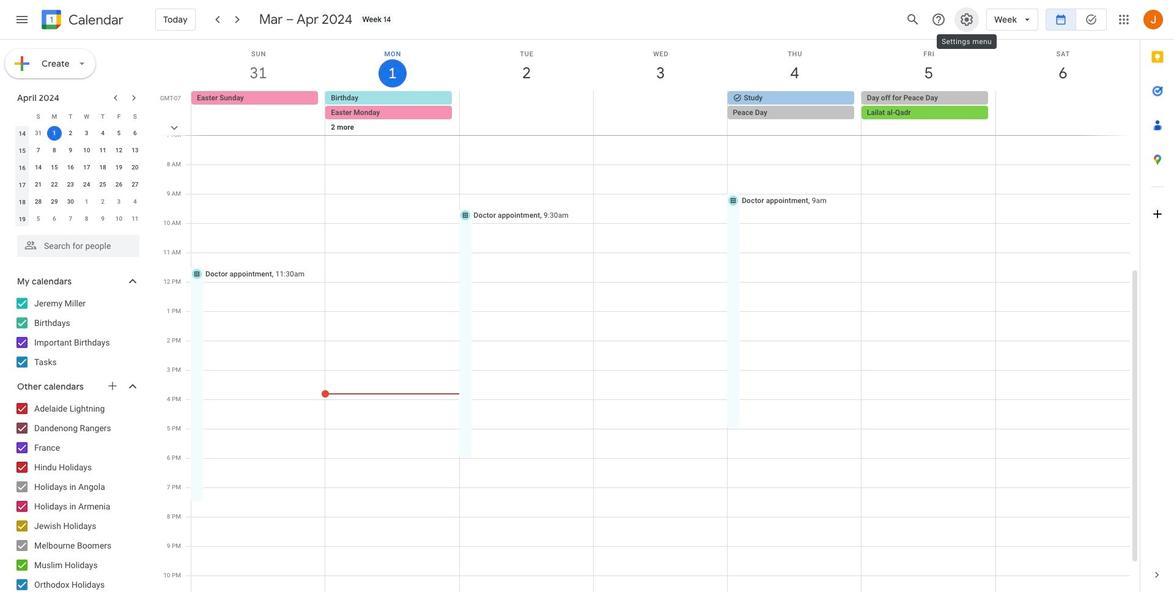 Task type: locate. For each thing, give the bounding box(es) containing it.
6 element
[[128, 126, 142, 141]]

15 element
[[47, 160, 62, 175]]

5 element
[[112, 126, 126, 141]]

may 8 element
[[79, 212, 94, 226]]

row
[[186, 91, 1140, 150], [14, 108, 143, 125], [14, 125, 143, 142], [14, 142, 143, 159], [14, 159, 143, 176], [14, 176, 143, 193], [14, 193, 143, 210], [14, 210, 143, 228]]

17 element
[[79, 160, 94, 175]]

24 element
[[79, 177, 94, 192]]

column header
[[14, 108, 30, 125]]

may 11 element
[[128, 212, 142, 226]]

may 9 element
[[95, 212, 110, 226]]

16 element
[[63, 160, 78, 175]]

may 4 element
[[128, 195, 142, 209]]

11 element
[[95, 143, 110, 158]]

20 element
[[128, 160, 142, 175]]

29 element
[[47, 195, 62, 209]]

22 element
[[47, 177, 62, 192]]

14 element
[[31, 160, 46, 175]]

may 7 element
[[63, 212, 78, 226]]

23 element
[[63, 177, 78, 192]]

heading
[[66, 13, 123, 27]]

row group
[[14, 125, 143, 228]]

row group inside april 2024 grid
[[14, 125, 143, 228]]

10 element
[[79, 143, 94, 158]]

other calendars list
[[2, 399, 152, 592]]

may 6 element
[[47, 212, 62, 226]]

cell
[[325, 91, 460, 150], [460, 91, 594, 150], [594, 91, 728, 150], [728, 91, 862, 150], [862, 91, 996, 150], [996, 91, 1130, 150], [46, 125, 62, 142]]

26 element
[[112, 177, 126, 192]]

9 element
[[63, 143, 78, 158]]

grid
[[157, 40, 1140, 592]]

tab list
[[1141, 40, 1174, 558]]

settings menu image
[[960, 12, 974, 27]]

3 element
[[79, 126, 94, 141]]

None search field
[[0, 230, 152, 257]]

may 5 element
[[31, 212, 46, 226]]



Task type: vqa. For each thing, say whether or not it's contained in the screenshot.
May 11 element
yes



Task type: describe. For each thing, give the bounding box(es) containing it.
Search for people text field
[[24, 235, 132, 257]]

calendar element
[[39, 7, 123, 34]]

heading inside the calendar element
[[66, 13, 123, 27]]

column header inside april 2024 grid
[[14, 108, 30, 125]]

may 2 element
[[95, 195, 110, 209]]

27 element
[[128, 177, 142, 192]]

may 3 element
[[112, 195, 126, 209]]

main drawer image
[[15, 12, 29, 27]]

cell inside april 2024 grid
[[46, 125, 62, 142]]

april 2024 grid
[[12, 108, 143, 228]]

13 element
[[128, 143, 142, 158]]

1, today element
[[47, 126, 62, 141]]

2 element
[[63, 126, 78, 141]]

my calendars list
[[2, 294, 152, 372]]

add other calendars image
[[106, 380, 119, 392]]

march 31 element
[[31, 126, 46, 141]]

4 element
[[95, 126, 110, 141]]

18 element
[[95, 160, 110, 175]]

21 element
[[31, 177, 46, 192]]

28 element
[[31, 195, 46, 209]]

30 element
[[63, 195, 78, 209]]

12 element
[[112, 143, 126, 158]]

8 element
[[47, 143, 62, 158]]

may 10 element
[[112, 212, 126, 226]]

19 element
[[112, 160, 126, 175]]

7 element
[[31, 143, 46, 158]]

may 1 element
[[79, 195, 94, 209]]

25 element
[[95, 177, 110, 192]]



